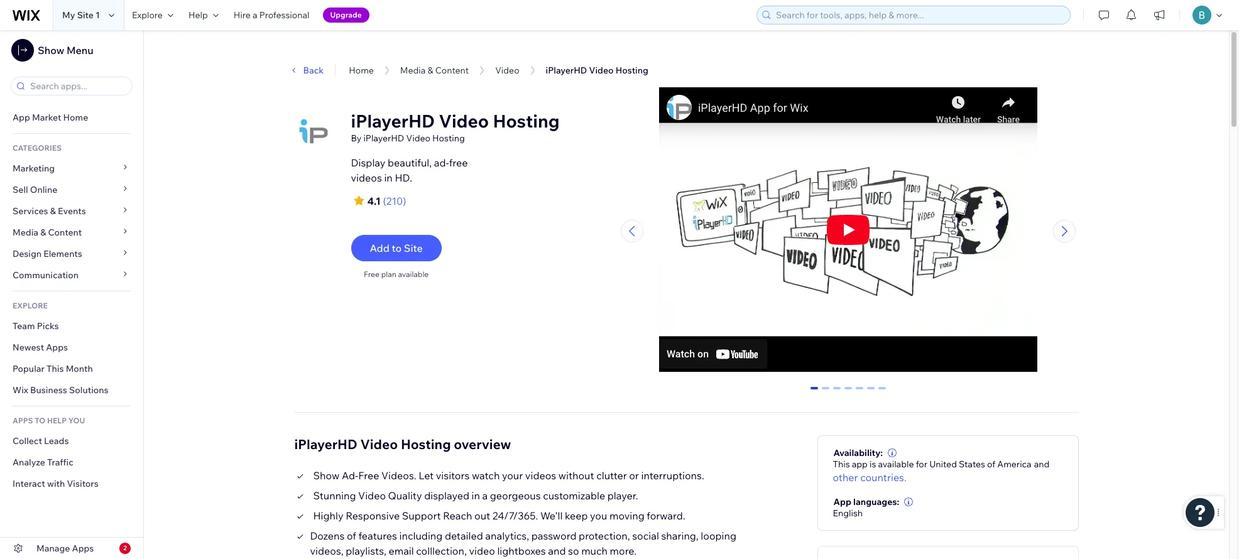 Task type: locate. For each thing, give the bounding box(es) containing it.
1 vertical spatial this
[[833, 459, 850, 470]]

business
[[30, 385, 67, 396]]

iplayerhd video hosting inside iplayerhd video hosting button
[[546, 65, 649, 76]]

countries.
[[861, 471, 907, 484]]

free
[[364, 270, 380, 279], [358, 469, 379, 482]]

0 horizontal spatial available
[[398, 270, 429, 279]]

america
[[998, 459, 1032, 470]]

0 vertical spatial this
[[47, 363, 64, 375]]

to
[[35, 416, 45, 426]]

events
[[58, 206, 86, 217]]

app
[[13, 112, 30, 123], [834, 496, 852, 508]]

1 vertical spatial 1
[[824, 387, 829, 398]]

0 vertical spatial site
[[77, 9, 94, 21]]

analyze traffic
[[13, 457, 73, 468]]

this inside popular this month link
[[47, 363, 64, 375]]

iplayerhd
[[241, 52, 281, 63], [546, 65, 587, 76], [351, 110, 435, 132], [364, 133, 404, 144], [295, 436, 358, 452]]

0 horizontal spatial app
[[13, 112, 30, 123]]

0 vertical spatial in
[[384, 172, 393, 184]]

1 horizontal spatial a
[[483, 490, 488, 502]]

1 vertical spatial app
[[834, 496, 852, 508]]

2 horizontal spatial &
[[428, 65, 434, 76]]

show menu
[[38, 44, 93, 57]]

0 horizontal spatial site
[[77, 9, 94, 21]]

1 horizontal spatial apps
[[72, 543, 94, 554]]

sidebar element
[[0, 30, 144, 560]]

0 horizontal spatial home
[[63, 112, 88, 123]]

1 vertical spatial show
[[313, 469, 340, 482]]

0 horizontal spatial in
[[384, 172, 393, 184]]

add
[[370, 242, 390, 255]]

interact with visitors
[[13, 478, 99, 490]]

& up design elements
[[40, 227, 46, 238]]

4.1
[[367, 195, 381, 207]]

0 horizontal spatial and
[[548, 545, 566, 557]]

apps right manage
[[72, 543, 94, 554]]

1 horizontal spatial 1
[[824, 387, 829, 398]]

this up wix business solutions
[[47, 363, 64, 375]]

availability:
[[834, 447, 883, 459]]

1 horizontal spatial and
[[1035, 459, 1050, 470]]

available up countries.
[[879, 459, 914, 470]]

available right plan
[[398, 270, 429, 279]]

0 vertical spatial show
[[38, 44, 64, 57]]

visitors
[[67, 478, 99, 490]]

video inside button
[[589, 65, 614, 76]]

0 horizontal spatial 2
[[123, 544, 127, 553]]

0 vertical spatial 1
[[96, 9, 100, 21]]

0 vertical spatial videos
[[351, 172, 382, 184]]

online
[[30, 184, 57, 196]]

collect leads link
[[0, 431, 143, 452]]

app for app market home
[[13, 112, 30, 123]]

media inside sidebar element
[[13, 227, 38, 238]]

show left "menu"
[[38, 44, 64, 57]]

categories
[[13, 143, 62, 153]]

1 vertical spatial and
[[548, 545, 566, 557]]

1 horizontal spatial available
[[879, 459, 914, 470]]

app left the market
[[13, 112, 30, 123]]

0 horizontal spatial apps
[[46, 342, 68, 353]]

moving
[[610, 510, 645, 522]]

0 1 2 3 4 5 6
[[812, 387, 885, 398]]

videos right "your" at the left bottom of the page
[[525, 469, 556, 482]]

team
[[13, 321, 35, 332]]

in up out
[[472, 490, 480, 502]]

iplayerhd right by
[[364, 133, 404, 144]]

of up playlists,
[[347, 530, 356, 542]]

0 horizontal spatial media & content
[[13, 227, 82, 238]]

1 vertical spatial of
[[347, 530, 356, 542]]

month
[[66, 363, 93, 375]]

0
[[812, 387, 817, 398]]

more.
[[610, 545, 637, 557]]

hire a professional link
[[226, 0, 317, 30]]

0 horizontal spatial show
[[38, 44, 64, 57]]

show for show ad-free videos. let visitors watch your videos without clutter or interruptions.
[[313, 469, 340, 482]]

0 horizontal spatial &
[[40, 227, 46, 238]]

0 horizontal spatial content
[[48, 227, 82, 238]]

1 horizontal spatial content
[[436, 65, 469, 76]]

1 horizontal spatial of
[[988, 459, 996, 470]]

1 vertical spatial home
[[63, 112, 88, 123]]

support
[[402, 510, 441, 522]]

1 horizontal spatial media
[[400, 65, 426, 76]]

this up other
[[833, 459, 850, 470]]

media & content link up iplayerhd video hosting by iplayerhd video hosting
[[400, 65, 469, 76]]

0 horizontal spatial media & content link
[[0, 222, 143, 243]]

hd.
[[395, 172, 412, 184]]

& for the bottommost the media & content link
[[40, 227, 46, 238]]

by
[[351, 133, 362, 144]]

0 horizontal spatial this
[[47, 363, 64, 375]]

home right the market
[[63, 112, 88, 123]]

home link
[[349, 65, 374, 76]]

)
[[403, 195, 406, 207]]

protection,
[[579, 530, 630, 542]]

show inside the show menu button
[[38, 44, 64, 57]]

your
[[502, 469, 523, 482]]

2 left 3 on the right
[[835, 387, 840, 398]]

2
[[835, 387, 840, 398], [123, 544, 127, 553]]

popular this month
[[13, 363, 93, 375]]

site inside add to site 'button'
[[404, 242, 423, 255]]

0 vertical spatial free
[[364, 270, 380, 279]]

videos down display
[[351, 172, 382, 184]]

& for services & events link
[[50, 206, 56, 217]]

0 vertical spatial apps
[[46, 342, 68, 353]]

display beautiful, ad-free videos in hd.
[[351, 157, 468, 184]]

content
[[436, 65, 469, 76], [48, 227, 82, 238]]

media
[[400, 65, 426, 76], [13, 227, 38, 238]]

1 vertical spatial apps
[[72, 543, 94, 554]]

1 vertical spatial content
[[48, 227, 82, 238]]

team picks
[[13, 321, 59, 332]]

english
[[833, 508, 863, 519]]

0 vertical spatial content
[[436, 65, 469, 76]]

6
[[880, 387, 885, 398]]

0 vertical spatial media & content
[[400, 65, 469, 76]]

apps
[[46, 342, 68, 353], [72, 543, 94, 554]]

communication
[[13, 270, 81, 281]]

1 horizontal spatial show
[[313, 469, 340, 482]]

wix
[[13, 385, 28, 396]]

iplayerhd video hosting by iplayerhd video hosting
[[351, 110, 560, 144]]

content up elements
[[48, 227, 82, 238]]

in
[[384, 172, 393, 184], [472, 490, 480, 502]]

1 vertical spatial media & content
[[13, 227, 82, 238]]

and down password
[[548, 545, 566, 557]]

1 horizontal spatial iplayerhd video hosting
[[546, 65, 649, 76]]

1 vertical spatial site
[[404, 242, 423, 255]]

displayed
[[424, 490, 470, 502]]

marketing
[[13, 163, 55, 174]]

1 vertical spatial available
[[879, 459, 914, 470]]

iplayerhd video hosting overview
[[295, 436, 511, 452]]

2 inside sidebar element
[[123, 544, 127, 553]]

site right to
[[404, 242, 423, 255]]

hire
[[234, 9, 251, 21]]

stunning
[[313, 490, 356, 502]]

colllection,
[[416, 545, 467, 557]]

1 vertical spatial in
[[472, 490, 480, 502]]

media right the home link
[[400, 65, 426, 76]]

& left events
[[50, 206, 56, 217]]

0 vertical spatial available
[[398, 270, 429, 279]]

0 horizontal spatial iplayerhd video hosting
[[241, 52, 342, 63]]

0 horizontal spatial of
[[347, 530, 356, 542]]

media & content up iplayerhd video hosting by iplayerhd video hosting
[[400, 65, 469, 76]]

video link
[[496, 65, 520, 76]]

2 right manage apps
[[123, 544, 127, 553]]

2 vertical spatial &
[[40, 227, 46, 238]]

1 horizontal spatial media & content
[[400, 65, 469, 76]]

social
[[633, 530, 659, 542]]

1 right the my
[[96, 9, 100, 21]]

home right back at left
[[349, 65, 374, 76]]

is
[[870, 459, 877, 470]]

media & content up design elements
[[13, 227, 82, 238]]

0 vertical spatial &
[[428, 65, 434, 76]]

4.1 ( 210 )
[[367, 195, 406, 207]]

iplayerhd up by
[[351, 110, 435, 132]]

0 horizontal spatial videos
[[351, 172, 382, 184]]

show up stunning
[[313, 469, 340, 482]]

media & content link down events
[[0, 222, 143, 243]]

0 vertical spatial and
[[1035, 459, 1050, 470]]

1 horizontal spatial app
[[834, 496, 852, 508]]

a down 'watch'
[[483, 490, 488, 502]]

you
[[68, 416, 85, 426]]

a right the 'hire'
[[253, 9, 257, 21]]

professional
[[259, 9, 310, 21]]

lightboxes
[[498, 545, 546, 557]]

0 vertical spatial home
[[349, 65, 374, 76]]

1 vertical spatial iplayerhd video hosting
[[546, 65, 649, 76]]

1 vertical spatial videos
[[525, 469, 556, 482]]

app down other
[[834, 496, 852, 508]]

media & content inside sidebar element
[[13, 227, 82, 238]]

1 horizontal spatial site
[[404, 242, 423, 255]]

1 horizontal spatial &
[[50, 206, 56, 217]]

1 right 0
[[824, 387, 829, 398]]

back button
[[288, 65, 324, 76]]

and right america
[[1035, 459, 1050, 470]]

newest
[[13, 342, 44, 353]]

1 horizontal spatial 2
[[835, 387, 840, 398]]

0 vertical spatial media & content link
[[400, 65, 469, 76]]

1 horizontal spatial this
[[833, 459, 850, 470]]

to
[[392, 242, 402, 255]]

iplayerhd right video link at the left top
[[546, 65, 587, 76]]

content left video link at the left top
[[436, 65, 469, 76]]

in left hd.
[[384, 172, 393, 184]]

0 horizontal spatial media
[[13, 227, 38, 238]]

& up iplayerhd video hosting by iplayerhd video hosting
[[428, 65, 434, 76]]

dozens of features including detailed analytics, password protection, social sharing, looping videos, playlists, email colllection, video lightboxes and so much more.
[[310, 530, 737, 557]]

collect
[[13, 436, 42, 447]]

1 horizontal spatial home
[[349, 65, 374, 76]]

menu
[[67, 44, 93, 57]]

free left videos.
[[358, 469, 379, 482]]

of
[[988, 459, 996, 470], [347, 530, 356, 542]]

sell
[[13, 184, 28, 196]]

0 horizontal spatial a
[[253, 9, 257, 21]]

apps for newest apps
[[46, 342, 68, 353]]

site right the my
[[77, 9, 94, 21]]

1 vertical spatial 2
[[123, 544, 127, 553]]

of right the states
[[988, 459, 996, 470]]

1 vertical spatial &
[[50, 206, 56, 217]]

1 vertical spatial a
[[483, 490, 488, 502]]

watch
[[472, 469, 500, 482]]

for
[[916, 459, 928, 470]]

iplayerhd up ad-
[[295, 436, 358, 452]]

site
[[77, 9, 94, 21], [404, 242, 423, 255]]

and inside 'and other countries.'
[[1035, 459, 1050, 470]]

app inside sidebar element
[[13, 112, 30, 123]]

1 vertical spatial media
[[13, 227, 38, 238]]

content inside sidebar element
[[48, 227, 82, 238]]

media up the design at left
[[13, 227, 38, 238]]

responsive
[[346, 510, 400, 522]]

other
[[833, 471, 859, 484]]

free left plan
[[364, 270, 380, 279]]

apps up popular this month in the bottom left of the page
[[46, 342, 68, 353]]

0 vertical spatial app
[[13, 112, 30, 123]]

0 vertical spatial iplayerhd video hosting
[[241, 52, 342, 63]]

player.
[[608, 490, 639, 502]]



Task type: vqa. For each thing, say whether or not it's contained in the screenshot.
right Create
no



Task type: describe. For each thing, give the bounding box(es) containing it.
apps
[[13, 416, 33, 426]]

display
[[351, 157, 386, 169]]

dozens
[[310, 530, 345, 542]]

out
[[475, 510, 490, 522]]

home inside sidebar element
[[63, 112, 88, 123]]

5
[[869, 387, 874, 398]]

reach
[[443, 510, 472, 522]]

app languages:
[[834, 496, 900, 508]]

1 horizontal spatial videos
[[525, 469, 556, 482]]

states
[[959, 459, 986, 470]]

manage
[[36, 543, 70, 554]]

and other countries.
[[833, 459, 1050, 484]]

explore
[[132, 9, 163, 21]]

0 vertical spatial of
[[988, 459, 996, 470]]

app market home
[[13, 112, 88, 123]]

email
[[389, 545, 414, 557]]

my
[[62, 9, 75, 21]]

24/7/365.
[[493, 510, 538, 522]]

without
[[559, 469, 594, 482]]

popular
[[13, 363, 45, 375]]

videos inside the display beautiful, ad-free videos in hd.
[[351, 172, 382, 184]]

free plan available
[[364, 270, 429, 279]]

design elements
[[13, 248, 82, 260]]

iplayerhd inside button
[[546, 65, 587, 76]]

picks
[[37, 321, 59, 332]]

communication link
[[0, 265, 143, 286]]

you
[[590, 510, 608, 522]]

sell online link
[[0, 179, 143, 201]]

add to site
[[370, 242, 423, 255]]

or
[[629, 469, 639, 482]]

apps for manage apps
[[72, 543, 94, 554]]

0 vertical spatial 2
[[835, 387, 840, 398]]

0 horizontal spatial 1
[[96, 9, 100, 21]]

free
[[449, 157, 468, 169]]

Search apps... field
[[26, 77, 128, 95]]

1 vertical spatial free
[[358, 469, 379, 482]]

videos.
[[382, 469, 417, 482]]

of inside dozens of features including detailed analytics, password protection, social sharing, looping videos, playlists, email colllection, video lightboxes and so much more.
[[347, 530, 356, 542]]

market
[[32, 112, 61, 123]]

3
[[846, 387, 851, 398]]

in inside the display beautiful, ad-free videos in hd.
[[384, 172, 393, 184]]

iplayerhd down hire a professional
[[241, 52, 281, 63]]

marketing link
[[0, 158, 143, 179]]

(
[[383, 195, 386, 207]]

iplayerhd video hosting logo image
[[295, 114, 332, 152]]

explore
[[13, 301, 48, 311]]

quality
[[388, 490, 422, 502]]

manage apps
[[36, 543, 94, 554]]

0 vertical spatial a
[[253, 9, 257, 21]]

1 vertical spatial media & content link
[[0, 222, 143, 243]]

help
[[47, 416, 67, 426]]

other countries. link
[[833, 470, 907, 485]]

plan
[[381, 270, 397, 279]]

popular this month link
[[0, 358, 143, 380]]

let
[[419, 469, 434, 482]]

app for app languages:
[[834, 496, 852, 508]]

highly
[[313, 510, 344, 522]]

sharing,
[[662, 530, 699, 542]]

upgrade button
[[323, 8, 370, 23]]

interact with visitors link
[[0, 473, 143, 495]]

Search for tools, apps, help & more... field
[[773, 6, 1067, 24]]

team picks link
[[0, 316, 143, 337]]

4
[[858, 387, 863, 398]]

help button
[[181, 0, 226, 30]]

united
[[930, 459, 957, 470]]

1 horizontal spatial in
[[472, 490, 480, 502]]

overview
[[454, 436, 511, 452]]

design
[[13, 248, 42, 260]]

elements
[[44, 248, 82, 260]]

hosting inside button
[[616, 65, 649, 76]]

210
[[386, 195, 403, 207]]

features
[[359, 530, 397, 542]]

so
[[568, 545, 579, 557]]

clutter
[[597, 469, 627, 482]]

videos,
[[310, 545, 344, 557]]

0 vertical spatial media
[[400, 65, 426, 76]]

newest apps link
[[0, 337, 143, 358]]

we'll
[[541, 510, 563, 522]]

1 horizontal spatial media & content link
[[400, 65, 469, 76]]

hire a professional
[[234, 9, 310, 21]]

show for show menu
[[38, 44, 64, 57]]

customizable
[[543, 490, 606, 502]]

and inside dozens of features including detailed analytics, password protection, social sharing, looping videos, playlists, email colllection, video lightboxes and so much more.
[[548, 545, 566, 557]]

keep
[[565, 510, 588, 522]]

services
[[13, 206, 48, 217]]

with
[[47, 478, 65, 490]]

wix business solutions link
[[0, 380, 143, 401]]

highly responsive support reach out 24/7/365. we'll keep you moving forward.
[[313, 510, 686, 522]]

upgrade
[[330, 10, 362, 19]]

back
[[303, 65, 324, 76]]

services & events link
[[0, 201, 143, 222]]

show ad-free videos. let visitors watch your videos without clutter or interruptions.
[[313, 469, 705, 482]]

services & events
[[13, 206, 86, 217]]

stunning video quality displayed in a georgeous customizable player.
[[313, 490, 639, 502]]



